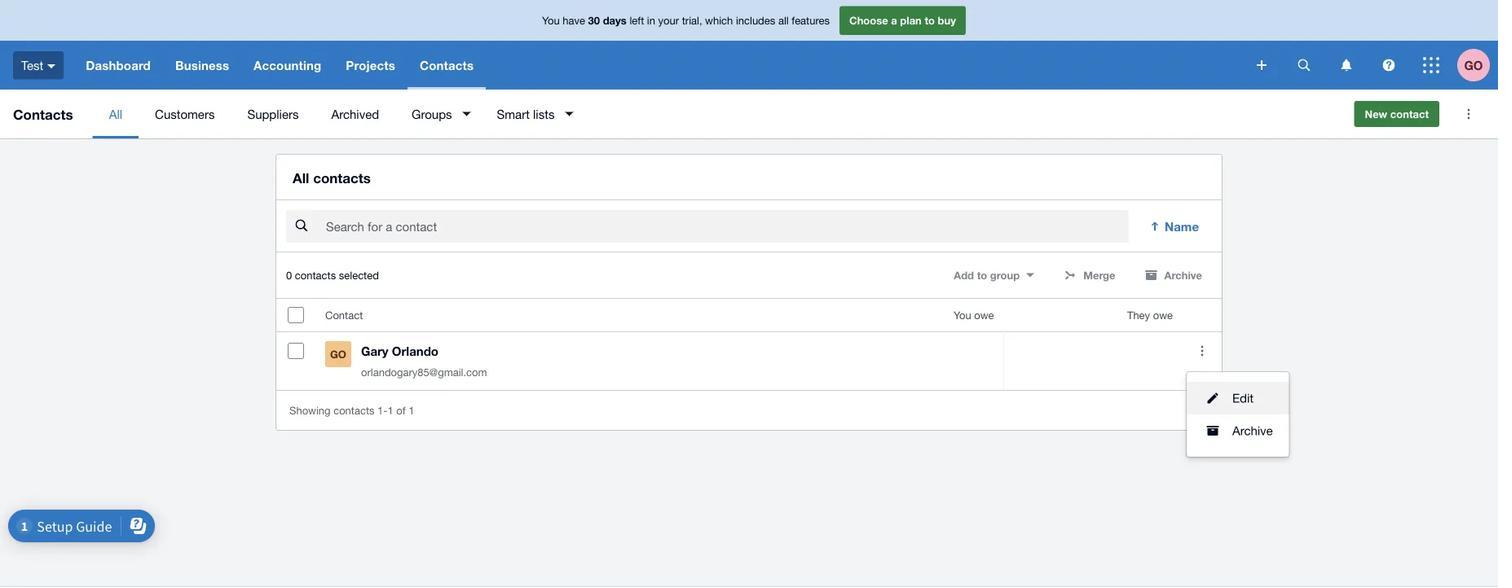 Task type: vqa. For each thing, say whether or not it's contained in the screenshot.
INV- at left
no



Task type: describe. For each thing, give the bounding box(es) containing it.
business
[[175, 58, 229, 73]]

banner containing dashboard
[[0, 0, 1498, 90]]

of
[[396, 404, 406, 417]]

new
[[1365, 108, 1387, 120]]

projects button
[[334, 41, 407, 90]]

your
[[658, 14, 679, 27]]

choose
[[849, 14, 888, 27]]

projects
[[346, 58, 395, 73]]

smart lists
[[497, 107, 555, 121]]

suppliers
[[247, 107, 299, 121]]

you owe
[[954, 309, 994, 322]]

contacts inside popup button
[[420, 58, 474, 73]]

merge
[[1083, 269, 1115, 282]]

you have 30 days left in your trial, which includes all features
[[542, 14, 830, 27]]

trial,
[[682, 14, 702, 27]]

2 1 from the left
[[408, 404, 414, 417]]

lists
[[533, 107, 555, 121]]

dashboard
[[86, 58, 151, 73]]

contact list table element
[[276, 299, 1222, 391]]

which
[[705, 14, 733, 27]]

they
[[1127, 309, 1150, 322]]

showing contacts 1-1 of 1
[[289, 404, 414, 417]]

go inside popup button
[[1464, 58, 1483, 73]]

test
[[21, 58, 43, 72]]

new contact
[[1365, 108, 1429, 120]]

add to group button
[[944, 263, 1044, 289]]

1 1 from the left
[[387, 404, 393, 417]]

archived button
[[315, 90, 395, 139]]

edit button
[[1187, 382, 1289, 415]]

contacts for all
[[313, 170, 371, 186]]

test button
[[0, 41, 74, 90]]

a
[[891, 14, 897, 27]]

in
[[647, 14, 655, 27]]

gary orlando orlandogary85@gmail.com
[[361, 344, 487, 379]]

navigation inside banner
[[74, 41, 1245, 90]]

customers button
[[139, 90, 231, 139]]

group containing edit
[[1187, 373, 1289, 457]]

buy
[[938, 14, 956, 27]]

1 vertical spatial archive button
[[1187, 415, 1289, 448]]

merge button
[[1054, 263, 1125, 289]]

contact
[[325, 309, 363, 322]]

0 vertical spatial archive
[[1164, 269, 1202, 282]]

accounting
[[254, 58, 321, 73]]

showing
[[289, 404, 331, 417]]

edit
[[1232, 391, 1254, 406]]

0
[[286, 269, 292, 282]]

name button
[[1139, 210, 1212, 243]]

to inside popup button
[[977, 269, 987, 282]]



Task type: locate. For each thing, give the bounding box(es) containing it.
1 vertical spatial to
[[977, 269, 987, 282]]

have
[[563, 14, 585, 27]]

more row options image
[[1186, 335, 1219, 368]]

dashboard link
[[74, 41, 163, 90]]

contacts
[[313, 170, 371, 186], [295, 269, 336, 282], [333, 404, 375, 417]]

groups
[[412, 107, 452, 121]]

smart
[[497, 107, 530, 121]]

contacts left '1-' in the bottom of the page
[[333, 404, 375, 417]]

you
[[542, 14, 560, 27], [954, 309, 971, 322]]

actions menu image
[[1452, 98, 1485, 130]]

0 vertical spatial contacts
[[313, 170, 371, 186]]

0 horizontal spatial archive
[[1164, 269, 1202, 282]]

left
[[630, 14, 644, 27]]

to left the buy
[[925, 14, 935, 27]]

new contact button
[[1354, 101, 1439, 127]]

add to group
[[954, 269, 1020, 282]]

gary
[[361, 344, 388, 359]]

add
[[954, 269, 974, 282]]

go button
[[1457, 41, 1498, 90]]

navigation containing dashboard
[[74, 41, 1245, 90]]

days
[[603, 14, 627, 27]]

owe right the "they"
[[1153, 309, 1173, 322]]

features
[[792, 14, 830, 27]]

contacts for 0
[[295, 269, 336, 282]]

0 vertical spatial you
[[542, 14, 560, 27]]

plan
[[900, 14, 922, 27]]

smart lists button
[[481, 90, 583, 139]]

archive button
[[1135, 263, 1212, 289], [1187, 415, 1289, 448]]

go inside the contact list table element
[[330, 348, 346, 361]]

1 horizontal spatial owe
[[1153, 309, 1173, 322]]

1 horizontal spatial all
[[293, 170, 309, 186]]

list box containing edit
[[1187, 373, 1289, 457]]

1
[[387, 404, 393, 417], [408, 404, 414, 417]]

you for you owe
[[954, 309, 971, 322]]

navigation
[[74, 41, 1245, 90]]

you inside banner
[[542, 14, 560, 27]]

selected
[[339, 269, 379, 282]]

to right add
[[977, 269, 987, 282]]

1 vertical spatial contacts
[[13, 106, 73, 122]]

archive button down edit
[[1187, 415, 1289, 448]]

svg image
[[1383, 59, 1395, 71]]

all inside button
[[109, 107, 122, 121]]

you inside the contact list table element
[[954, 309, 971, 322]]

orlandogary85@gmail.com
[[361, 366, 487, 379]]

svg image
[[1423, 57, 1439, 73], [1298, 59, 1310, 71], [1341, 59, 1352, 71], [1257, 60, 1267, 70], [47, 64, 56, 68]]

all
[[109, 107, 122, 121], [293, 170, 309, 186]]

contact
[[1390, 108, 1429, 120]]

contacts down 'archived' button
[[313, 170, 371, 186]]

you down add
[[954, 309, 971, 322]]

1 vertical spatial go
[[330, 348, 346, 361]]

1 vertical spatial all
[[293, 170, 309, 186]]

contacts up groups button
[[420, 58, 474, 73]]

1 left of
[[387, 404, 393, 417]]

1 vertical spatial contacts
[[295, 269, 336, 282]]

owe down add to group
[[974, 309, 994, 322]]

0 horizontal spatial to
[[925, 14, 935, 27]]

archive down edit
[[1232, 424, 1273, 438]]

all contacts
[[293, 170, 371, 186]]

1 horizontal spatial go
[[1464, 58, 1483, 73]]

1 horizontal spatial you
[[954, 309, 971, 322]]

1 horizontal spatial archive
[[1232, 424, 1273, 438]]

name
[[1165, 219, 1199, 234]]

1 horizontal spatial to
[[977, 269, 987, 282]]

contacts down test popup button
[[13, 106, 73, 122]]

all for all
[[109, 107, 122, 121]]

group
[[1187, 373, 1289, 457]]

1 vertical spatial you
[[954, 309, 971, 322]]

contacts for showing
[[333, 404, 375, 417]]

1 owe from the left
[[974, 309, 994, 322]]

menu containing all
[[93, 90, 1341, 139]]

contacts
[[420, 58, 474, 73], [13, 106, 73, 122]]

owe for you owe
[[974, 309, 994, 322]]

2 owe from the left
[[1153, 309, 1173, 322]]

1 right of
[[408, 404, 414, 417]]

menu
[[93, 90, 1341, 139]]

all
[[778, 14, 789, 27]]

group
[[990, 269, 1020, 282]]

all down suppliers button
[[293, 170, 309, 186]]

choose a plan to buy
[[849, 14, 956, 27]]

accounting button
[[241, 41, 334, 90]]

30
[[588, 14, 600, 27]]

contacts right 0
[[295, 269, 336, 282]]

archive inside group
[[1232, 424, 1273, 438]]

suppliers button
[[231, 90, 315, 139]]

contacts button
[[407, 41, 486, 90]]

0 horizontal spatial go
[[330, 348, 346, 361]]

0 horizontal spatial 1
[[387, 404, 393, 417]]

owe for they owe
[[1153, 309, 1173, 322]]

archive button up they owe
[[1135, 263, 1212, 289]]

1 horizontal spatial 1
[[408, 404, 414, 417]]

0 vertical spatial contacts
[[420, 58, 474, 73]]

0 horizontal spatial you
[[542, 14, 560, 27]]

0 contacts selected
[[286, 269, 379, 282]]

2 vertical spatial contacts
[[333, 404, 375, 417]]

svg image inside test popup button
[[47, 64, 56, 68]]

business button
[[163, 41, 241, 90]]

banner
[[0, 0, 1498, 90]]

1 horizontal spatial contacts
[[420, 58, 474, 73]]

customers
[[155, 107, 215, 121]]

go up actions menu icon
[[1464, 58, 1483, 73]]

all for all contacts
[[293, 170, 309, 186]]

owe
[[974, 309, 994, 322], [1153, 309, 1173, 322]]

archived
[[331, 107, 379, 121]]

includes
[[736, 14, 775, 27]]

you left have
[[542, 14, 560, 27]]

orlando
[[392, 344, 439, 359]]

all down the dashboard
[[109, 107, 122, 121]]

archive
[[1164, 269, 1202, 282], [1232, 424, 1273, 438]]

Search for a contact field
[[324, 211, 1129, 242]]

0 vertical spatial all
[[109, 107, 122, 121]]

0 horizontal spatial owe
[[974, 309, 994, 322]]

all button
[[93, 90, 139, 139]]

to inside banner
[[925, 14, 935, 27]]

0 vertical spatial archive button
[[1135, 263, 1212, 289]]

0 horizontal spatial all
[[109, 107, 122, 121]]

you for you have 30 days left in your trial, which includes all features
[[542, 14, 560, 27]]

they owe
[[1127, 309, 1173, 322]]

go left gary
[[330, 348, 346, 361]]

groups button
[[395, 90, 481, 139]]

0 vertical spatial to
[[925, 14, 935, 27]]

to
[[925, 14, 935, 27], [977, 269, 987, 282]]

0 vertical spatial go
[[1464, 58, 1483, 73]]

1 vertical spatial archive
[[1232, 424, 1273, 438]]

list box
[[1187, 373, 1289, 457]]

1-
[[377, 404, 387, 417]]

go
[[1464, 58, 1483, 73], [330, 348, 346, 361]]

archive down "name"
[[1164, 269, 1202, 282]]

0 horizontal spatial contacts
[[13, 106, 73, 122]]



